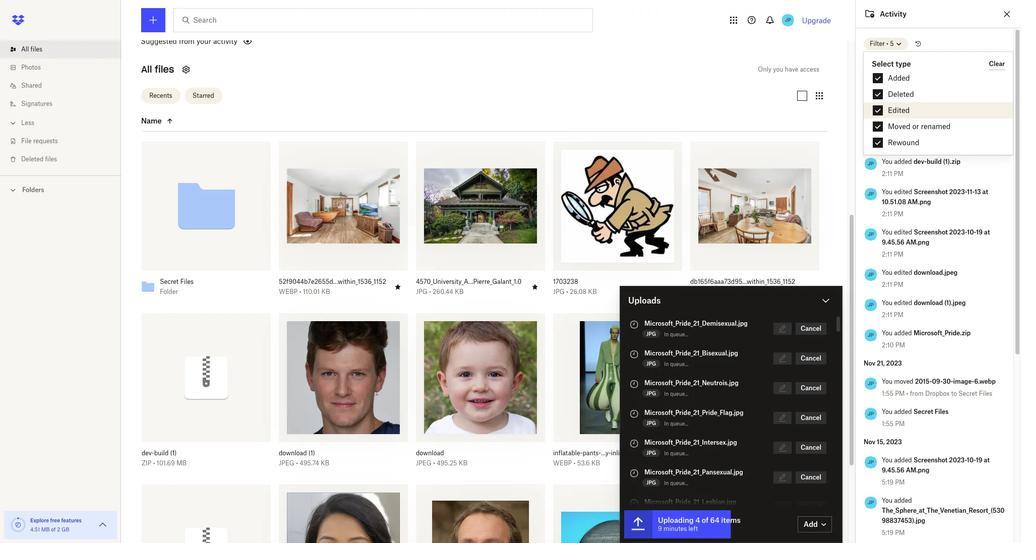 Task type: locate. For each thing, give the bounding box(es) containing it.
edited up 10.51.08
[[894, 188, 912, 196]]

pm down you added
[[895, 479, 905, 486]]

1 vertical spatial 1:55
[[882, 420, 894, 428]]

0 horizontal spatial dev-
[[142, 449, 154, 457]]

in down microsoft_pride_21_pride_flag.jpg
[[664, 421, 669, 427]]

you added dev-build (1).zip 2:11 pm
[[882, 158, 960, 177]]

files for all files link at left top
[[31, 45, 42, 53]]

dropbox inside you moved 2015-09-30-image-6.webp 1:55 pm • from dropbox to secret files
[[925, 390, 950, 397]]

jpg inside 4570_university_a…pierre_galant_1.0 jpg • 260.44 kb
[[416, 288, 427, 295]]

64
[[710, 516, 719, 524]]

cancel button
[[796, 323, 826, 335], [796, 352, 826, 365], [796, 382, 826, 394], [796, 412, 826, 424], [796, 442, 826, 454], [796, 471, 826, 484], [796, 501, 826, 513]]

2 in queue... from the top
[[664, 361, 688, 367]]

0 horizontal spatial build
[[154, 449, 169, 457]]

5 cancel from the top
[[801, 444, 821, 451]]

added up 98837453).jpg
[[894, 497, 912, 504]]

jpg right activity
[[240, 40, 252, 48]]

3 added from the top
[[894, 329, 912, 337]]

1 you from the top
[[882, 77, 893, 85]]

2 horizontal spatial webp
[[690, 288, 709, 295]]

0 horizontal spatial dropbox
[[184, 40, 209, 48]]

am.png up download.jpeg
[[906, 239, 929, 246]]

screenshot down you added secret files 1:55 pm
[[914, 456, 948, 464]]

1 vertical spatial 2023
[[886, 438, 902, 446]]

98837453).jpg
[[882, 517, 925, 524]]

3 cancel from the top
[[801, 384, 821, 392]]

1 vertical spatial build
[[154, 449, 169, 457]]

2 screenshot 2023-10-19 at 9.45.56 am.png from the top
[[882, 456, 990, 474]]

• left 18.64
[[703, 459, 705, 467]]

0 vertical spatial folder
[[161, 40, 179, 48]]

200227-
[[629, 449, 654, 457]]

kb down 52f9044b7e2655d…within_1536_1152 button
[[321, 288, 330, 295]]

1 vertical spatial secret
[[959, 390, 977, 397]]

edited
[[894, 107, 912, 115], [894, 188, 912, 196], [894, 228, 912, 236], [894, 269, 912, 276], [894, 299, 912, 307]]

0 vertical spatial upload pending image
[[628, 348, 640, 361]]

0 horizontal spatial all
[[21, 45, 29, 53]]

1:55 down nov 21, 2023
[[882, 390, 894, 397]]

2023
[[886, 360, 902, 367], [886, 438, 902, 446]]

db165f6aaa73d95…within_1536_1152
[[690, 278, 795, 285]]

in queue... for microsoft_pride_21_bisexual.jpg
[[664, 361, 688, 367]]

mb right 101.69
[[176, 459, 187, 467]]

in down microsoft_pride_21_neutrois.jpg at the right of page
[[664, 391, 669, 397]]

18.64
[[707, 459, 722, 467]]

• down "moved"
[[906, 390, 908, 397]]

files inside list item
[[31, 45, 42, 53]]

3 edited from the top
[[894, 228, 912, 236]]

edited for download.jpeg
[[894, 269, 912, 276]]

you edited db165f6aaa73d95c9004256537e7037b- uncropped_scaled_within_1536_1152.webp 2:12 pm
[[882, 107, 1005, 147]]

4570_university_a…pierre_galant_1.0 button
[[416, 278, 523, 286]]

folder
[[161, 40, 179, 48], [160, 288, 178, 295]]

1 horizontal spatial jpeg
[[416, 459, 431, 467]]

recents button
[[141, 88, 180, 104]]

minutes
[[664, 525, 687, 532]]

rewound checkbox item
[[864, 135, 1013, 151]]

1 vertical spatial am.png
[[906, 239, 929, 246]]

1 nov from the top
[[864, 360, 875, 367]]

30-
[[943, 378, 953, 385]]

3 in from the top
[[664, 391, 669, 397]]

5 2:11 from the top
[[882, 311, 892, 319]]

all
[[21, 45, 29, 53], [141, 63, 152, 75]]

in queue... down microsoft_pride_21_intersex.jpg
[[664, 450, 688, 456]]

in for microsoft_pride_21_pansexual.jpg
[[664, 480, 669, 486]]

you added microsoft_pride.zip 2:10 pm
[[882, 329, 971, 349]]

in down microsoft_pride_21_bisexual.jpg
[[664, 361, 669, 367]]

of
[[702, 516, 709, 524], [51, 526, 56, 532]]

of left 2
[[51, 526, 56, 532]]

file, windows-color-waves.zip row
[[690, 484, 819, 543]]

build left (1).zip
[[927, 158, 942, 165]]

5:19 down you added
[[882, 479, 894, 486]]

0 vertical spatial secret
[[160, 278, 179, 285]]

2 2023 from the top
[[886, 438, 902, 446]]

0 vertical spatial 2023-
[[949, 188, 967, 196]]

pm up you added microsoft_pride.zip 2:10 pm
[[894, 311, 904, 319]]

1 horizontal spatial files
[[45, 155, 57, 163]]

edited inside you edited download (1).jpeg 2:11 pm
[[894, 299, 912, 307]]

12 you from the top
[[882, 497, 893, 504]]

am.png right 10.51.08
[[908, 198, 931, 206]]

in for microsoft_pride_21_pride_flag.jpg
[[664, 421, 669, 427]]

1 vertical spatial 5
[[654, 449, 657, 457]]

download inside download jpeg • 495.25 kb
[[416, 449, 444, 457]]

download up 495.25
[[416, 449, 444, 457]]

1 19 from the top
[[976, 228, 983, 236]]

added for you added 2:12 pm
[[894, 77, 912, 85]]

kb inside 4570_university_a…pierre_galant_1.0 jpg • 260.44 kb
[[455, 288, 464, 295]]

0 vertical spatial 2:12
[[882, 89, 893, 97]]

0 vertical spatial 5
[[890, 40, 894, 47]]

0 vertical spatial all
[[21, 45, 29, 53]]

secret
[[160, 278, 179, 285], [959, 390, 977, 397], [914, 408, 933, 416]]

added inside you added the_sphere_at_the_venetian_resort_(530 98837453).jpg 5:19 pm
[[894, 497, 912, 504]]

edited inside you edited download.jpeg 2:11 pm
[[894, 269, 912, 276]]

gb
[[62, 526, 69, 532]]

queue... down microsoft_pride_21_pride_flag.jpg
[[670, 421, 688, 427]]

rewound
[[888, 138, 919, 147]]

3 in queue... from the top
[[664, 391, 688, 397]]

1703238 button
[[553, 278, 660, 286]]

0 vertical spatial 10-
[[967, 228, 976, 236]]

1 vertical spatial 2023-
[[949, 228, 967, 236]]

files up photos
[[31, 45, 42, 53]]

5:19 inside you added the_sphere_at_the_venetian_resort_(530 98837453).jpg 5:19 pm
[[882, 529, 894, 537]]

495.25
[[437, 459, 457, 467]]

all inside all files link
[[21, 45, 29, 53]]

build inside the dev-build (1) zip • 101.69 mb
[[154, 449, 169, 457]]

file, the_sphere_at_the_venetian_resort_(53098837453).jpg row
[[553, 484, 682, 543]]

from
[[179, 37, 195, 45], [910, 390, 924, 397]]

1 vertical spatial 19
[[976, 456, 983, 464]]

in queue... down microsoft_pride_21_bisexual.jpg
[[664, 361, 688, 367]]

photos
[[21, 64, 41, 71]]

pm
[[895, 89, 905, 97], [895, 140, 905, 147], [894, 170, 904, 177], [894, 210, 904, 218], [894, 251, 904, 258], [894, 281, 904, 288], [894, 311, 904, 319], [895, 341, 905, 349], [895, 390, 905, 397], [895, 420, 905, 428], [895, 479, 905, 486], [895, 529, 905, 537]]

9.45.56 down 10.51.08
[[882, 239, 904, 246]]

kb down "download" button
[[459, 459, 467, 467]]

1 vertical spatial upload pending image
[[628, 378, 640, 390]]

1 cancel from the top
[[801, 325, 821, 332]]

1 1:55 from the top
[[882, 390, 894, 397]]

added inside you added secret files 1:55 pm
[[894, 408, 912, 416]]

dropbox right activity
[[257, 40, 281, 48]]

3 queue... from the top
[[670, 391, 688, 397]]

added checkbox item
[[864, 70, 1013, 86]]

upload pending image for microsoft_pride_21_neutrois.jpg
[[628, 378, 640, 390]]

2 vertical spatial files
[[935, 408, 949, 416]]

1 vertical spatial 2:12
[[882, 140, 893, 147]]

file, inflatable-pants-today-inline-200227-5.webp row
[[549, 313, 682, 474]]

nov left "21,"
[[864, 360, 875, 367]]

am.png
[[908, 198, 931, 206], [906, 239, 929, 246], [906, 466, 929, 474]]

1 (1) from the left
[[170, 449, 177, 457]]

2:11 up 10.51.08
[[882, 170, 892, 177]]

0 vertical spatial 2023
[[886, 360, 902, 367]]

7 cancel from the top
[[801, 503, 821, 511]]

edited down you edited download.jpeg 2:11 pm
[[894, 299, 912, 307]]

in queue... down 'microsoft_pride_21_pansexual.jpg'
[[664, 480, 688, 486]]

110.01
[[303, 288, 320, 295]]

jpg left 260.44
[[416, 288, 427, 295]]

deleted inside checkbox item
[[888, 90, 914, 98]]

in queue... down microsoft_pride_21_demisexual.jpg
[[664, 331, 688, 337]]

0 vertical spatial all files
[[21, 45, 42, 53]]

you for db165f6aaa73d95c9004256537e7037b-
[[882, 107, 893, 115]]

2 19 from the top
[[976, 456, 983, 464]]

kb right 18.64
[[724, 459, 733, 467]]

pm inside you edited download.jpeg 2:11 pm
[[894, 281, 904, 288]]

0 horizontal spatial 5
[[654, 449, 657, 457]]

from down 2015-
[[910, 390, 924, 397]]

1 vertical spatial files
[[979, 390, 992, 397]]

0 vertical spatial 5:19
[[882, 479, 894, 486]]

you left "moved"
[[882, 378, 893, 385]]

pm up the nov 15, 2023
[[895, 420, 905, 428]]

moved
[[888, 122, 910, 131]]

5 right the inline-
[[654, 449, 657, 457]]

0 horizontal spatial secret
[[160, 278, 179, 285]]

0 vertical spatial at
[[982, 188, 988, 196]]

uploading 4 of 64 items 9 minutes left
[[658, 516, 741, 532]]

dev- inside you added dev-build (1).zip 2:11 pm
[[914, 158, 927, 165]]

2 horizontal spatial files
[[979, 390, 992, 397]]

mb inside the "explore free features 4.51 mb of 2 gb"
[[41, 526, 50, 532]]

3 cancel button from the top
[[796, 382, 826, 394]]

in queue...
[[664, 331, 688, 337], [664, 361, 688, 367], [664, 391, 688, 397], [664, 421, 688, 427], [664, 450, 688, 456], [664, 480, 688, 486]]

1 vertical spatial all files
[[141, 63, 174, 75]]

dropbox for jpg • dropbox
[[257, 40, 281, 48]]

cancel for microsoft_pride_21_intersex.jpg
[[801, 444, 821, 451]]

260.44
[[433, 288, 453, 295]]

all files up photos
[[21, 45, 42, 53]]

• left 110.01 at the left bottom of the page
[[299, 288, 301, 295]]

free
[[50, 517, 60, 523]]

7 you from the top
[[882, 299, 893, 307]]

upload pending image
[[628, 348, 640, 361], [628, 378, 640, 390], [628, 467, 640, 480]]

in queue... for microsoft_pride_21_demisexual.jpg
[[664, 331, 688, 337]]

2 vertical spatial at
[[984, 456, 990, 464]]

• left 53.6
[[574, 459, 576, 467]]

9.45.56 down you added
[[882, 466, 904, 474]]

in queue... down microsoft_pride_21_neutrois.jpg at the right of page
[[664, 391, 688, 397]]

upload pending image
[[628, 319, 640, 331], [628, 408, 640, 420], [628, 438, 640, 450], [628, 497, 640, 509]]

kb down 4570_university_a…pierre_galant_1.0
[[455, 288, 464, 295]]

pants-
[[583, 449, 601, 457]]

quota usage element
[[10, 517, 26, 533]]

you edited for 9.45.56
[[882, 228, 914, 236]]

• inside 52f9044b7e2655d…within_1536_1152 webp • 110.01 kb
[[299, 288, 301, 295]]

inflatable-pants-…y-inline-200227-5 webp • 53.6 kb
[[553, 449, 657, 467]]

1 horizontal spatial deleted
[[888, 90, 914, 98]]

deleted inside list
[[21, 155, 44, 163]]

am.png down you added
[[906, 466, 929, 474]]

you inside you added the_sphere_at_the_venetian_resort_(530 98837453).jpg 5:19 pm
[[882, 497, 893, 504]]

2 upload pending image from the top
[[628, 408, 640, 420]]

list containing all files
[[0, 34, 121, 175]]

1 horizontal spatial all
[[141, 63, 152, 75]]

2 1:55 from the top
[[882, 420, 894, 428]]

mb right 4.51
[[41, 526, 50, 532]]

9.45.56
[[882, 239, 904, 246], [882, 466, 904, 474]]

2 vertical spatial 2023-
[[949, 456, 967, 464]]

file, istockphoto-610015062-612x612.jpg row
[[686, 313, 819, 474]]

13
[[975, 188, 981, 196]]

kb inside istockphoto-610015062-612x612 jpg • 18.64 kb
[[724, 459, 733, 467]]

5 queue... from the top
[[670, 450, 688, 456]]

kb right 26.08
[[588, 288, 597, 295]]

5 you from the top
[[882, 228, 893, 236]]

microsoft_pride.zip
[[914, 329, 971, 337]]

0 vertical spatial screenshot 2023-10-19 at 9.45.56 am.png
[[882, 228, 990, 246]]

1 horizontal spatial files
[[935, 408, 949, 416]]

istockphoto-610015062-612x612 jpg • 18.64 kb
[[690, 449, 784, 467]]

2023-
[[949, 188, 967, 196], [949, 228, 967, 236], [949, 456, 967, 464]]

you left download.jpeg
[[882, 269, 893, 276]]

1 vertical spatial you edited
[[882, 228, 914, 236]]

screenshot 2023-10-19 at 9.45.56 am.png for you added
[[882, 456, 990, 474]]

1 2023 from the top
[[886, 360, 902, 367]]

0 horizontal spatial of
[[51, 526, 56, 532]]

2:11 pm down 10.51.08
[[882, 210, 904, 218]]

you for 2:12
[[882, 77, 893, 85]]

in queue... for microsoft_pride_21_pansexual.jpg
[[664, 480, 688, 486]]

of right "4"
[[702, 516, 709, 524]]

1 horizontal spatial all files
[[141, 63, 174, 75]]

cancel for microsoft_pride_21_demisexual.jpg
[[801, 325, 821, 332]]

you up the nov 15, 2023
[[882, 408, 893, 416]]

2 2023- from the top
[[949, 228, 967, 236]]

1 horizontal spatial download
[[416, 449, 444, 457]]

you inside you edited download (1).jpeg 2:11 pm
[[882, 299, 893, 307]]

you inside 'you added 2:12 pm'
[[882, 77, 893, 85]]

4 in queue... from the top
[[664, 421, 688, 427]]

2:12 inside you edited db165f6aaa73d95c9004256537e7037b- uncropped_scaled_within_1536_1152.webp 2:12 pm
[[882, 140, 893, 147]]

you down "rewound"
[[882, 158, 893, 165]]

2 cancel button from the top
[[796, 352, 826, 365]]

0 vertical spatial files
[[180, 278, 194, 285]]

2 you edited from the top
[[882, 228, 914, 236]]

6 in from the top
[[664, 480, 669, 486]]

file requests
[[21, 137, 58, 145]]

added inside 'you added 2:12 pm'
[[894, 77, 912, 85]]

you for 2015-
[[882, 378, 893, 385]]

2 vertical spatial am.png
[[906, 466, 929, 474]]

edited for db165f6aaa73d95c9004256537e7037b- uncropped_scaled_within_1536_1152.webp
[[894, 107, 912, 115]]

in right 200227-
[[664, 450, 669, 456]]

52f9044b7e2655d…within_1536_1152 webp • 110.01 kb
[[279, 278, 386, 295]]

2 9.45.56 from the top
[[882, 466, 904, 474]]

4 cancel from the top
[[801, 414, 821, 422]]

4 queue... from the top
[[670, 421, 688, 427]]

files inside you moved 2015-09-30-image-6.webp 1:55 pm • from dropbox to secret files
[[979, 390, 992, 397]]

queue... down microsoft_pride_21_bisexual.jpg
[[670, 361, 688, 367]]

edited inside you edited db165f6aaa73d95c9004256537e7037b- uncropped_scaled_within_1536_1152.webp 2:12 pm
[[894, 107, 912, 115]]

• inside download (1) jpeg • 495.74 kb
[[296, 459, 298, 467]]

2 2:11 pm from the top
[[882, 251, 904, 258]]

cancel button for microsoft_pride_21_intersex.jpg
[[796, 442, 826, 454]]

2:11 pm up you edited download.jpeg 2:11 pm
[[882, 251, 904, 258]]

dev-build (1) zip • 101.69 mb
[[142, 449, 187, 467]]

10.51.08
[[882, 198, 906, 206]]

you inside you added dev-build (1).zip 2:11 pm
[[882, 158, 893, 165]]

download inside you edited download (1).jpeg 2:11 pm
[[914, 299, 943, 307]]

0 vertical spatial 2:11 pm
[[882, 210, 904, 218]]

2 5:19 from the top
[[882, 529, 894, 537]]

(1) up 101.69
[[170, 449, 177, 457]]

0 horizontal spatial deleted
[[21, 155, 44, 163]]

pm down moved
[[895, 140, 905, 147]]

mb
[[176, 459, 187, 467], [41, 526, 50, 532]]

dev- up zip
[[142, 449, 154, 457]]

pm inside you edited db165f6aaa73d95c9004256537e7037b- uncropped_scaled_within_1536_1152.webp 2:12 pm
[[895, 140, 905, 147]]

you up moved
[[882, 107, 893, 115]]

0 horizontal spatial files
[[31, 45, 42, 53]]

file, db165f6aaa73d95c9004256537e7037b-uncropped_scaled_within_1536_1152.webp row
[[686, 141, 819, 303]]

rewind this folder image
[[914, 40, 922, 48]]

8 you from the top
[[882, 329, 893, 337]]

files
[[31, 45, 42, 53], [155, 63, 174, 75], [45, 155, 57, 163]]

edited
[[888, 106, 910, 114]]

• right activity
[[253, 40, 255, 48]]

5 in queue... from the top
[[664, 450, 688, 456]]

0 horizontal spatial all files
[[21, 45, 42, 53]]

added for you added
[[894, 456, 912, 464]]

dev- down "rewound"
[[914, 158, 927, 165]]

2 (1) from the left
[[309, 449, 315, 457]]

upload pending image for microsoft_pride_21_intersex.jpg
[[628, 438, 640, 450]]

101.69
[[157, 459, 175, 467]]

4 cancel button from the top
[[796, 412, 826, 424]]

2 jpeg from the left
[[416, 459, 431, 467]]

1 vertical spatial 5:19
[[882, 529, 894, 537]]

webp left 101.6
[[690, 288, 709, 295]]

1 edited from the top
[[894, 107, 912, 115]]

2:10
[[882, 341, 894, 349]]

1 upload pending image from the top
[[628, 319, 640, 331]]

1 upload pending image from the top
[[628, 348, 640, 361]]

0 vertical spatial dev-
[[914, 158, 927, 165]]

9 you from the top
[[882, 378, 893, 385]]

you inside you moved 2015-09-30-image-6.webp 1:55 pm • from dropbox to secret files
[[882, 378, 893, 385]]

queue... down microsoft_pride_21_demisexual.jpg
[[670, 331, 688, 337]]

queue... for microsoft_pride_21_intersex.jpg
[[670, 450, 688, 456]]

•
[[886, 40, 888, 47], [181, 40, 183, 48], [253, 40, 255, 48], [299, 288, 301, 295], [429, 288, 431, 295], [566, 288, 568, 295], [711, 288, 713, 295], [906, 390, 908, 397], [153, 459, 155, 467], [296, 459, 298, 467], [433, 459, 435, 467], [574, 459, 576, 467], [703, 459, 705, 467]]

all files up recents
[[141, 63, 174, 75]]

dropbox left activity
[[184, 40, 209, 48]]

0 vertical spatial nov
[[864, 360, 875, 367]]

added inside you added microsoft_pride.zip 2:10 pm
[[894, 329, 912, 337]]

kb inside download (1) jpeg • 495.74 kb
[[321, 459, 329, 467]]

file, 1703238.jpg row
[[549, 141, 682, 303]]

(1).jpeg
[[944, 299, 966, 307]]

you edited
[[882, 188, 914, 196], [882, 228, 914, 236]]

files inside you added secret files 1:55 pm
[[935, 408, 949, 416]]

610015062-
[[726, 449, 761, 457]]

db165f6aaa73d95…within_1536_1152 webp • 101.6 kb
[[690, 278, 795, 295]]

pm down added
[[895, 89, 905, 97]]

cancel button for microsoft_pride_21_bisexual.jpg
[[796, 352, 826, 365]]

1 vertical spatial 9.45.56
[[882, 466, 904, 474]]

in for microsoft_pride_21_demisexual.jpg
[[664, 331, 669, 337]]

1 horizontal spatial webp
[[553, 459, 572, 467]]

webp inside 52f9044b7e2655d…within_1536_1152 webp • 110.01 kb
[[279, 288, 298, 295]]

5:19 down 98837453).jpg
[[882, 529, 894, 537]]

0 vertical spatial screenshot
[[914, 188, 948, 196]]

nov for nov 15, 2023
[[864, 438, 875, 446]]

moved
[[894, 378, 913, 385]]

1 screenshot 2023-10-19 at 9.45.56 am.png from the top
[[882, 228, 990, 246]]

1 horizontal spatial 5
[[890, 40, 894, 47]]

kb inside download jpeg • 495.25 kb
[[459, 459, 467, 467]]

2 added from the top
[[894, 158, 912, 165]]

0 vertical spatial files
[[31, 45, 42, 53]]

1 in queue... from the top
[[664, 331, 688, 337]]

cancel button for microsoft_pride_21_neutrois.jpg
[[796, 382, 826, 394]]

• inside istockphoto-610015062-612x612 jpg • 18.64 kb
[[703, 459, 705, 467]]

jpg • dropbox button
[[240, 40, 309, 48]]

0 vertical spatial build
[[927, 158, 942, 165]]

0 vertical spatial mb
[[176, 459, 187, 467]]

0 horizontal spatial (1)
[[170, 449, 177, 457]]

1 vertical spatial mb
[[41, 526, 50, 532]]

webp down inflatable-
[[553, 459, 572, 467]]

deleted down file
[[21, 155, 44, 163]]

4 in from the top
[[664, 421, 669, 427]]

…y-
[[601, 449, 611, 457]]

52f9044b7e2655d…within_1536_1152
[[279, 278, 386, 285]]

1 you edited from the top
[[882, 188, 914, 196]]

deleted files
[[21, 155, 57, 163]]

file, 4570_university_ave____pierre_galant_1.0.jpg row
[[412, 141, 545, 303]]

• inside 4570_university_a…pierre_galant_1.0 jpg • 260.44 kb
[[429, 288, 431, 295]]

1 horizontal spatial mb
[[176, 459, 187, 467]]

3 you from the top
[[882, 158, 893, 165]]

cancel button for microsoft_pride_21_pride_flag.jpg
[[796, 412, 826, 424]]

in queue... for microsoft_pride_21_pride_flag.jpg
[[664, 421, 688, 427]]

you added secret files 1:55 pm
[[882, 408, 949, 428]]

6 you from the top
[[882, 269, 893, 276]]

webp left 110.01 at the left bottom of the page
[[279, 288, 298, 295]]

folder inside folder • dropbox button
[[161, 40, 179, 48]]

screenshot
[[914, 188, 948, 196], [914, 228, 948, 236], [914, 456, 948, 464]]

you down select type
[[882, 77, 893, 85]]

1 vertical spatial files
[[155, 63, 174, 75]]

0 horizontal spatial download
[[279, 449, 307, 457]]

5 added from the top
[[894, 456, 912, 464]]

0 horizontal spatial webp
[[279, 288, 298, 295]]

2 horizontal spatial dropbox
[[925, 390, 950, 397]]

5 edited from the top
[[894, 299, 912, 307]]

uploading
[[658, 516, 694, 524]]

dropbox for folder • dropbox
[[184, 40, 209, 48]]

2:11 inside you edited download.jpeg 2:11 pm
[[882, 281, 892, 288]]

• inside you moved 2015-09-30-image-6.webp 1:55 pm • from dropbox to secret files
[[906, 390, 908, 397]]

in queue... for microsoft_pride_21_neutrois.jpg
[[664, 391, 688, 397]]

1 vertical spatial deleted
[[21, 155, 44, 163]]

2 vertical spatial secret
[[914, 408, 933, 416]]

download.jpeg
[[914, 269, 958, 276]]

list
[[0, 34, 121, 175]]

Search in folder "Dropbox" text field
[[193, 15, 572, 26]]

folder left your
[[161, 40, 179, 48]]

• left your
[[181, 40, 183, 48]]

kb inside inflatable-pants-…y-inline-200227-5 webp • 53.6 kb
[[591, 459, 600, 467]]

queue... for microsoft_pride_21_demisexual.jpg
[[670, 331, 688, 337]]

1 jpeg from the left
[[279, 459, 294, 467]]

11-
[[967, 188, 975, 196]]

pm inside you added dev-build (1).zip 2:11 pm
[[894, 170, 904, 177]]

you down 5:19 pm on the right
[[882, 497, 893, 504]]

0 vertical spatial from
[[179, 37, 195, 45]]

download for download (1) jpeg • 495.74 kb
[[279, 449, 307, 457]]

added down you edited download (1).jpeg 2:11 pm
[[894, 329, 912, 337]]

secret inside you moved 2015-09-30-image-6.webp 1:55 pm • from dropbox to secret files
[[959, 390, 977, 397]]

1 added from the top
[[894, 77, 912, 85]]

1 queue... from the top
[[670, 331, 688, 337]]

moved or renamed checkbox item
[[864, 118, 1013, 135]]

6 added from the top
[[894, 497, 912, 504]]

1 horizontal spatial (1)
[[309, 449, 315, 457]]

1 horizontal spatial from
[[910, 390, 924, 397]]

1 horizontal spatial dropbox
[[257, 40, 281, 48]]

5:19 pm
[[882, 479, 905, 486]]

files for deleted files link
[[45, 155, 57, 163]]

3 upload pending image from the top
[[628, 467, 640, 480]]

download (1) button
[[279, 449, 386, 457]]

4 edited from the top
[[894, 269, 912, 276]]

4 added from the top
[[894, 408, 912, 416]]

6 cancel button from the top
[[796, 471, 826, 484]]

2:11
[[882, 170, 892, 177], [882, 210, 892, 218], [882, 251, 892, 258], [882, 281, 892, 288], [882, 311, 892, 319]]

1 cancel button from the top
[[796, 323, 826, 335]]

jpeg left "495.74"
[[279, 459, 294, 467]]

you for dev-
[[882, 158, 893, 165]]

file, microsoft_pride.zip row
[[142, 484, 271, 543]]

screenshot 2023-10-19 at 9.45.56 am.png up 5:19 pm on the right
[[882, 456, 990, 474]]

select
[[872, 60, 894, 68]]

0 vertical spatial am.png
[[908, 198, 931, 206]]

2 cancel from the top
[[801, 354, 821, 362]]

0 vertical spatial 1:55
[[882, 390, 894, 397]]

2 in from the top
[[664, 361, 669, 367]]

queue... for microsoft_pride_21_pansexual.jpg
[[670, 480, 688, 486]]

you inside you edited db165f6aaa73d95c9004256537e7037b- uncropped_scaled_within_1536_1152.webp 2:12 pm
[[882, 107, 893, 115]]

queue... for microsoft_pride_21_neutrois.jpg
[[670, 391, 688, 397]]

1 horizontal spatial dev-
[[914, 158, 927, 165]]

1 horizontal spatial build
[[927, 158, 942, 165]]

2 vertical spatial files
[[45, 155, 57, 163]]

4 you from the top
[[882, 188, 893, 196]]

0 vertical spatial 19
[[976, 228, 983, 236]]

you moved 2015-09-30-image-6.webp 1:55 pm • from dropbox to secret files
[[882, 378, 996, 397]]

your
[[197, 37, 211, 45]]

webp for webp • 101.6 kb
[[690, 288, 709, 295]]

edited left download.jpeg
[[894, 269, 912, 276]]

2 upload pending image from the top
[[628, 378, 640, 390]]

0 horizontal spatial files
[[180, 278, 194, 285]]

you down the nov 15, 2023
[[882, 456, 893, 464]]

you inside you added secret files 1:55 pm
[[882, 408, 893, 416]]

1 vertical spatial from
[[910, 390, 924, 397]]

2 vertical spatial upload pending image
[[628, 467, 640, 480]]

2 queue... from the top
[[670, 361, 688, 367]]

you inside you added microsoft_pride.zip 2:10 pm
[[882, 329, 893, 337]]

4 2:11 from the top
[[882, 281, 892, 288]]

1 vertical spatial nov
[[864, 438, 875, 446]]

10- for you added
[[967, 456, 976, 464]]

upload pending image for microsoft_pride_21_demisexual.jpg
[[628, 319, 640, 331]]

3 2023- from the top
[[949, 456, 967, 464]]

2:12
[[882, 89, 893, 97], [882, 140, 893, 147]]

uploading file image
[[624, 510, 653, 539]]

2 horizontal spatial files
[[155, 63, 174, 75]]

edited up moved
[[894, 107, 912, 115]]

file, download.jpeg row
[[412, 313, 545, 474]]

2 horizontal spatial secret
[[959, 390, 977, 397]]

webp inside db165f6aaa73d95…within_1536_1152 webp • 101.6 kb
[[690, 288, 709, 295]]

5 in from the top
[[664, 450, 669, 456]]

• left 495.25
[[433, 459, 435, 467]]

2 nov from the top
[[864, 438, 875, 446]]

upload pending image for microsoft_pride_21_pride_flag.jpg
[[628, 408, 640, 420]]

10 you from the top
[[882, 408, 893, 416]]

• inside the dev-build (1) zip • 101.69 mb
[[153, 459, 155, 467]]

1 vertical spatial 2:11 pm
[[882, 251, 904, 258]]

1 2023- from the top
[[949, 188, 967, 196]]

0 horizontal spatial jpeg
[[279, 459, 294, 467]]

1 9.45.56 from the top
[[882, 239, 904, 246]]

6 cancel from the top
[[801, 473, 821, 481]]

download inside download (1) jpeg • 495.74 kb
[[279, 449, 307, 457]]

1 2:12 from the top
[[882, 89, 893, 97]]

1 in from the top
[[664, 331, 669, 337]]

file, dev-build (1).zip row
[[138, 313, 271, 474]]

1 vertical spatial screenshot 2023-10-19 at 9.45.56 am.png
[[882, 456, 990, 474]]

1 vertical spatial of
[[51, 526, 56, 532]]

edited down 10.51.08
[[894, 228, 912, 236]]

1 vertical spatial dev-
[[142, 449, 154, 457]]

3 upload pending image from the top
[[628, 438, 640, 450]]

upload pending image for microsoft_pride_21_bisexual.jpg
[[628, 348, 640, 361]]

6 in queue... from the top
[[664, 480, 688, 486]]

2023 for nov 21, 2023
[[886, 360, 902, 367]]

in queue... down microsoft_pride_21_pride_flag.jpg
[[664, 421, 688, 427]]

you edited download.jpeg 2:11 pm
[[882, 269, 958, 288]]

files
[[180, 278, 194, 285], [979, 390, 992, 397], [935, 408, 949, 416]]

deleted checkbox item
[[864, 86, 1013, 102]]

9.45.56 for edited
[[882, 239, 904, 246]]

dropbox down 09-
[[925, 390, 950, 397]]

1:55 up the nov 15, 2023
[[882, 420, 894, 428]]

added for you added microsoft_pride.zip 2:10 pm
[[894, 329, 912, 337]]

2:11 up you edited download.jpeg 2:11 pm
[[882, 251, 892, 258]]

upload pending image down uploads
[[628, 319, 640, 331]]

0 vertical spatial of
[[702, 516, 709, 524]]

1 horizontal spatial secret
[[914, 408, 933, 416]]

explore free features 4.51 mb of 2 gb
[[30, 517, 82, 532]]

all files inside list item
[[21, 45, 42, 53]]

2 you from the top
[[882, 107, 893, 115]]

added inside you added dev-build (1).zip 2:11 pm
[[894, 158, 912, 165]]

5
[[890, 40, 894, 47], [654, 449, 657, 457]]

folders button
[[0, 182, 121, 197]]

6 queue... from the top
[[670, 480, 688, 486]]

5 cancel button from the top
[[796, 442, 826, 454]]

0 horizontal spatial mb
[[41, 526, 50, 532]]

screenshot 2023-10-19 at 9.45.56 am.png for you edited
[[882, 228, 990, 246]]

filter
[[870, 40, 885, 47]]

deleted for deleted files
[[21, 155, 44, 163]]

2:12 down moved
[[882, 140, 893, 147]]

1 2:11 pm from the top
[[882, 210, 904, 218]]

pm up you edited download (1).jpeg 2:11 pm
[[894, 281, 904, 288]]

you inside you edited download.jpeg 2:11 pm
[[882, 269, 893, 276]]

you down 10.51.08
[[882, 228, 893, 236]]

2 horizontal spatial download
[[914, 299, 943, 307]]

type
[[896, 60, 911, 68]]

dropbox image
[[8, 10, 28, 30]]

2:11 pm
[[882, 210, 904, 218], [882, 251, 904, 258]]

2 2:12 from the top
[[882, 140, 893, 147]]

2 edited from the top
[[894, 188, 912, 196]]

you edited for 10.51.08
[[882, 188, 914, 196]]

1 2:11 from the top
[[882, 170, 892, 177]]

all up photos
[[21, 45, 29, 53]]

2023 right '15,'
[[886, 438, 902, 446]]

pm right the 2:10
[[895, 341, 905, 349]]

0 vertical spatial deleted
[[888, 90, 914, 98]]



Task type: vqa. For each thing, say whether or not it's contained in the screenshot.


Task type: describe. For each thing, give the bounding box(es) containing it.
5 inside inflatable-pants-…y-inline-200227-5 webp • 53.6 kb
[[654, 449, 657, 457]]

in for microsoft_pride_21_intersex.jpg
[[664, 450, 669, 456]]

nov 21, 2023
[[864, 360, 902, 367]]

you
[[773, 65, 783, 73]]

11 you from the top
[[882, 456, 893, 464]]

add button
[[798, 516, 832, 532]]

access
[[800, 65, 819, 73]]

upgrade link
[[802, 16, 831, 24]]

microsoft_pride_21_intersex.jpg
[[644, 439, 737, 446]]

2 2:11 from the top
[[882, 210, 892, 218]]

zip
[[142, 459, 151, 467]]

of inside the "explore free features 4.51 mb of 2 gb"
[[51, 526, 56, 532]]

less image
[[8, 118, 18, 128]]

cancel inside 'microsoft_pride_21_lesbian.jpg cancel'
[[801, 503, 821, 511]]

15,
[[877, 438, 885, 446]]

you for the_sphere_at_the_venetian_resort_(530
[[882, 497, 893, 504]]

0 horizontal spatial from
[[179, 37, 195, 45]]

53.6
[[577, 459, 590, 467]]

download button
[[416, 449, 523, 457]]

inflatable-
[[553, 449, 583, 457]]

nov for nov 21, 2023
[[864, 360, 875, 367]]

signatures link
[[8, 95, 121, 113]]

uploading file status
[[624, 510, 653, 540]]

queue... for microsoft_pride_21_bisexual.jpg
[[670, 361, 688, 367]]

kb inside 1703238 jpg • 26.08 kb
[[588, 288, 597, 295]]

jpg inside button
[[240, 40, 252, 48]]

1 5:19 from the top
[[882, 479, 894, 486]]

you for secret
[[882, 408, 893, 416]]

1:55 inside you moved 2015-09-30-image-6.webp 1:55 pm • from dropbox to secret files
[[882, 390, 894, 397]]

secret inside you added secret files 1:55 pm
[[914, 408, 933, 416]]

file requests link
[[8, 132, 121, 150]]

10- for you edited
[[967, 228, 976, 236]]

features
[[61, 517, 82, 523]]

(1) inside download (1) jpeg • 495.74 kb
[[309, 449, 315, 457]]

download for download jpeg • 495.25 kb
[[416, 449, 444, 457]]

upload pending image for microsoft_pride_21_pansexual.jpg
[[628, 467, 640, 480]]

jp
[[785, 17, 791, 23]]

db165f6aaa73d95…within_1536_1152 button
[[690, 278, 797, 286]]

1:55 inside you added secret files 1:55 pm
[[882, 420, 894, 428]]

jpeg inside download (1) jpeg • 495.74 kb
[[279, 459, 294, 467]]

3 2:11 from the top
[[882, 251, 892, 258]]

inline-
[[611, 449, 629, 457]]

cancel for microsoft_pride_21_pride_flag.jpg
[[801, 414, 821, 422]]

9.45.56 for added
[[882, 466, 904, 474]]

4.51
[[30, 526, 40, 532]]

file, screenshot 2023-10-19 at 9.45.56 am.png row
[[279, 484, 408, 543]]

clear button
[[989, 58, 1005, 70]]

1 vertical spatial screenshot
[[914, 228, 948, 236]]

2:11 inside you edited download (1).jpeg 2:11 pm
[[882, 311, 892, 319]]

pm inside you added the_sphere_at_the_venetian_resort_(530 98837453).jpg 5:19 pm
[[895, 529, 905, 537]]

name button
[[141, 115, 226, 127]]

left
[[689, 525, 698, 532]]

jpg down microsoft_pride_21_neutrois.jpg at the right of page
[[646, 390, 656, 396]]

cancel button for microsoft_pride_21_demisexual.jpg
[[796, 323, 826, 335]]

you for microsoft_pride.zip
[[882, 329, 893, 337]]

nov 15, 2023
[[864, 438, 902, 446]]

items
[[721, 516, 741, 524]]

1703238
[[553, 278, 578, 285]]

added for you added secret files 1:55 pm
[[894, 408, 912, 416]]

cancel for microsoft_pride_21_neutrois.jpg
[[801, 384, 821, 392]]

microsoft_pride_21_lesbian.jpg
[[644, 498, 736, 506]]

microsoft_pride_21_lesbian.jpg cancel
[[644, 498, 821, 511]]

close right sidebar image
[[1001, 8, 1013, 20]]

1703238 jpg • 26.08 kb
[[553, 278, 597, 295]]

1 vertical spatial at
[[984, 228, 990, 236]]

of inside uploading 4 of 64 items 9 minutes left
[[702, 516, 709, 524]]

istockphoto-610015062-612x612 button
[[690, 449, 797, 457]]

microsoft_pride_21_neutrois.jpg
[[644, 379, 739, 387]]

pm inside 'you added 2:12 pm'
[[895, 89, 905, 97]]

select type
[[872, 60, 911, 68]]

istockphoto-
[[690, 449, 726, 457]]

the_sphere_at_the_venetian_resort_(530
[[882, 507, 1005, 514]]

4570_university_a…pierre_galant_1.0
[[416, 278, 522, 285]]

activity
[[880, 9, 907, 18]]

moved or renamed
[[888, 122, 951, 131]]

• inside inflatable-pants-…y-inline-200227-5 webp • 53.6 kb
[[574, 459, 576, 467]]

19 for you added
[[976, 456, 983, 464]]

folder, secret files row
[[138, 141, 271, 303]]

2:11 pm for 9.45.56
[[882, 251, 904, 258]]

you edited download (1).jpeg 2:11 pm
[[882, 299, 966, 319]]

am.png inside screenshot 2023-11-13 at 10.51.08 am.png
[[908, 198, 931, 206]]

7 cancel button from the top
[[796, 501, 826, 513]]

secret inside the secret files folder
[[160, 278, 179, 285]]

2:12 inside 'you added 2:12 pm'
[[882, 89, 893, 97]]

from inside you moved 2015-09-30-image-6.webp 1:55 pm • from dropbox to secret files
[[910, 390, 924, 397]]

edited for download (1).jpeg
[[894, 299, 912, 307]]

upgrade
[[802, 16, 831, 24]]

edited checkbox item
[[864, 102, 1013, 118]]

at inside screenshot 2023-11-13 at 10.51.08 am.png
[[982, 188, 988, 196]]

in queue... for microsoft_pride_21_intersex.jpg
[[664, 450, 688, 456]]

pm inside you moved 2015-09-30-image-6.webp 1:55 pm • from dropbox to secret files
[[895, 390, 905, 397]]

jpg down uploads
[[646, 331, 656, 337]]

2023 for nov 15, 2023
[[886, 438, 902, 446]]

shared link
[[8, 77, 121, 95]]

cancel for microsoft_pride_21_pansexual.jpg
[[801, 473, 821, 481]]

2
[[57, 526, 60, 532]]

today
[[864, 59, 881, 67]]

1 vertical spatial all
[[141, 63, 152, 75]]

download jpeg • 495.25 kb
[[416, 449, 467, 467]]

cancel for microsoft_pride_21_bisexual.jpg
[[801, 354, 821, 362]]

• inside download jpeg • 495.25 kb
[[433, 459, 435, 467]]

cancel button for microsoft_pride_21_pansexual.jpg
[[796, 471, 826, 484]]

folder • dropbox button
[[161, 40, 215, 48]]

screenshot inside screenshot 2023-11-13 at 10.51.08 am.png
[[914, 188, 948, 196]]

build inside you added dev-build (1).zip 2:11 pm
[[927, 158, 942, 165]]

renamed
[[921, 122, 951, 131]]

4 upload pending image from the top
[[628, 497, 640, 509]]

2 vertical spatial screenshot
[[914, 456, 948, 464]]

26.08
[[570, 288, 586, 295]]

jpg inside 1703238 jpg • 26.08 kb
[[553, 288, 565, 295]]

pm inside you added secret files 1:55 pm
[[895, 420, 905, 428]]

activity
[[213, 37, 237, 45]]

queue... for microsoft_pride_21_pride_flag.jpg
[[670, 421, 688, 427]]

dev- inside the dev-build (1) zip • 101.69 mb
[[142, 449, 154, 457]]

requests
[[33, 137, 58, 145]]

• inside db165f6aaa73d95…within_1536_1152 webp • 101.6 kb
[[711, 288, 713, 295]]

jpg inside istockphoto-610015062-612x612 jpg • 18.64 kb
[[690, 459, 702, 467]]

jpg • dropbox
[[240, 40, 281, 48]]

suggested from your activity
[[141, 37, 237, 45]]

jp button
[[780, 12, 796, 28]]

21,
[[877, 360, 885, 367]]

jpg down 200227-
[[646, 480, 656, 486]]

pm up you edited download.jpeg 2:11 pm
[[894, 251, 904, 258]]

microsoft_pride_21_pride_flag.jpg
[[644, 409, 744, 417]]

photos link
[[8, 58, 121, 77]]

have
[[785, 65, 798, 73]]

jpg up 200227-
[[646, 420, 656, 426]]

you added
[[882, 456, 914, 464]]

file, 52f9044b7e2655d26eb85c0b2abdc392-uncropped_scaled_within_1536_1152.webp row
[[275, 141, 408, 303]]

file, download (1).jpeg row
[[275, 313, 408, 474]]

2:11 inside you added dev-build (1).zip 2:11 pm
[[882, 170, 892, 177]]

you for download.jpeg
[[882, 269, 893, 276]]

webp inside inflatable-pants-…y-inline-200227-5 webp • 53.6 kb
[[553, 459, 572, 467]]

file
[[21, 137, 32, 145]]

2023- inside screenshot 2023-11-13 at 10.51.08 am.png
[[949, 188, 967, 196]]

image-
[[953, 378, 974, 385]]

added for you added dev-build (1).zip 2:11 pm
[[894, 158, 912, 165]]

suggested
[[141, 37, 177, 45]]

added for you added the_sphere_at_the_venetian_resort_(530 98837453).jpg 5:19 pm
[[894, 497, 912, 504]]

folder • dropbox
[[161, 40, 209, 48]]

only you have access
[[758, 65, 819, 73]]

jpg down microsoft_pride_21_bisexual.jpg
[[646, 361, 656, 367]]

2:11 pm for 10.51.08
[[882, 210, 904, 218]]

you added 2:12 pm
[[882, 77, 914, 97]]

folder inside the secret files folder
[[160, 288, 178, 295]]

uploads alert
[[620, 286, 843, 543]]

19 for you edited
[[976, 228, 983, 236]]

all files link
[[8, 40, 121, 58]]

files inside the secret files folder
[[180, 278, 194, 285]]

all files list item
[[0, 40, 121, 58]]

pm inside you edited download (1).jpeg 2:11 pm
[[894, 311, 904, 319]]

pm inside you added microsoft_pride.zip 2:10 pm
[[895, 341, 905, 349]]

6.webp
[[974, 378, 996, 385]]

in for microsoft_pride_21_bisexual.jpg
[[664, 361, 669, 367]]

deleted for deleted
[[888, 90, 914, 98]]

secret files folder
[[160, 278, 194, 295]]

jpg right the inline-
[[646, 450, 656, 456]]

kb inside db165f6aaa73d95…within_1536_1152 webp • 101.6 kb
[[730, 288, 739, 295]]

(1) inside the dev-build (1) zip • 101.69 mb
[[170, 449, 177, 457]]

• right filter
[[886, 40, 888, 47]]

file, screenshot 2023-11-13 at 10.51.08 am.png row
[[416, 484, 545, 543]]

kb inside 52f9044b7e2655d…within_1536_1152 webp • 110.01 kb
[[321, 288, 330, 295]]

you for download
[[882, 299, 893, 307]]

name
[[141, 117, 162, 125]]

screenshot 2023-11-13 at 10.51.08 am.png
[[882, 188, 988, 206]]

webp for webp • 110.01 kb
[[279, 288, 298, 295]]

pm down 10.51.08
[[894, 210, 904, 218]]

• inside 1703238 jpg • 26.08 kb
[[566, 288, 568, 295]]

folders
[[22, 186, 44, 194]]

uploads
[[628, 295, 661, 306]]

starred button
[[184, 88, 222, 104]]

or
[[912, 122, 919, 131]]

mb inside the dev-build (1) zip • 101.69 mb
[[176, 459, 187, 467]]

101.6
[[714, 288, 729, 295]]

jpeg inside download jpeg • 495.25 kb
[[416, 459, 431, 467]]

in for microsoft_pride_21_neutrois.jpg
[[664, 391, 669, 397]]

secret files button
[[160, 278, 253, 286]]



